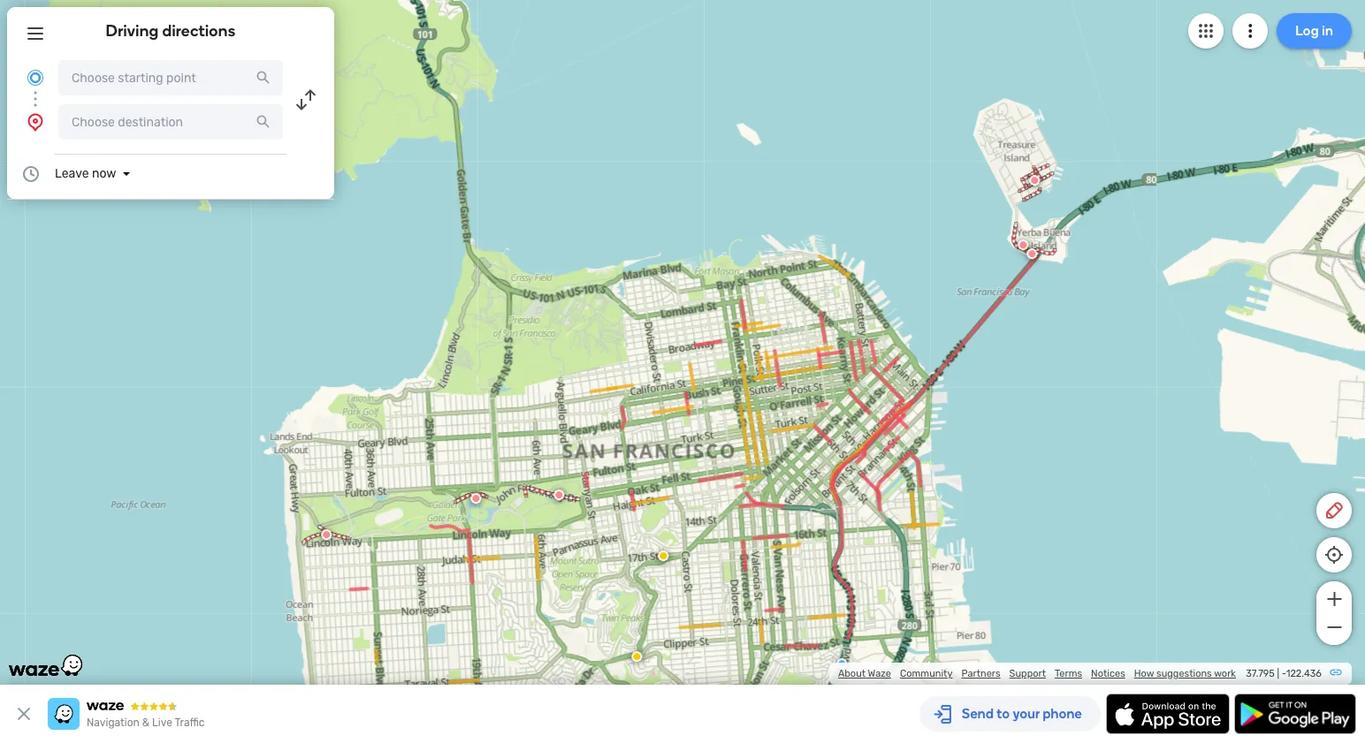 Task type: locate. For each thing, give the bounding box(es) containing it.
support link
[[1010, 669, 1046, 680]]

road closed image
[[1018, 240, 1029, 251], [1027, 249, 1038, 259], [554, 490, 565, 501], [471, 494, 482, 504], [321, 530, 332, 541]]

37.795
[[1246, 669, 1275, 680]]

leave now
[[55, 166, 116, 181]]

work
[[1215, 669, 1237, 680]]

waze
[[868, 669, 892, 680]]

current location image
[[25, 67, 46, 88]]

support
[[1010, 669, 1046, 680]]

clock image
[[20, 164, 42, 185]]

how
[[1135, 669, 1155, 680]]

community link
[[900, 669, 953, 680]]

about waze community partners support terms notices how suggestions work
[[839, 669, 1237, 680]]

terms
[[1055, 669, 1083, 680]]

driving
[[106, 21, 159, 41]]

directions
[[162, 21, 236, 41]]

terms link
[[1055, 669, 1083, 680]]

x image
[[13, 704, 34, 725]]

navigation
[[87, 717, 140, 730]]

Choose starting point text field
[[58, 60, 283, 96]]

location image
[[25, 111, 46, 133]]

community
[[900, 669, 953, 680]]

traffic
[[175, 717, 205, 730]]

hazard image
[[632, 652, 643, 663]]

notices link
[[1092, 669, 1126, 680]]

police image
[[837, 659, 848, 670]]

how suggestions work link
[[1135, 669, 1237, 680]]

zoom in image
[[1324, 589, 1346, 610]]

&
[[142, 717, 150, 730]]

37.795 | -122.436
[[1246, 669, 1322, 680]]

link image
[[1329, 666, 1344, 680]]



Task type: vqa. For each thing, say whether or not it's contained in the screenshot.
'About'
yes



Task type: describe. For each thing, give the bounding box(es) containing it.
driving directions
[[106, 21, 236, 41]]

hazard image
[[658, 551, 669, 562]]

122.436
[[1287, 669, 1322, 680]]

partners
[[962, 669, 1001, 680]]

Choose destination text field
[[58, 104, 283, 140]]

-
[[1282, 669, 1287, 680]]

notices
[[1092, 669, 1126, 680]]

about
[[839, 669, 866, 680]]

about waze link
[[839, 669, 892, 680]]

suggestions
[[1157, 669, 1212, 680]]

navigation & live traffic
[[87, 717, 205, 730]]

partners link
[[962, 669, 1001, 680]]

live
[[152, 717, 172, 730]]

now
[[92, 166, 116, 181]]

leave
[[55, 166, 89, 181]]

|
[[1278, 669, 1280, 680]]

pencil image
[[1324, 501, 1345, 522]]

road closed image
[[1030, 175, 1041, 186]]

zoom out image
[[1324, 617, 1346, 639]]



